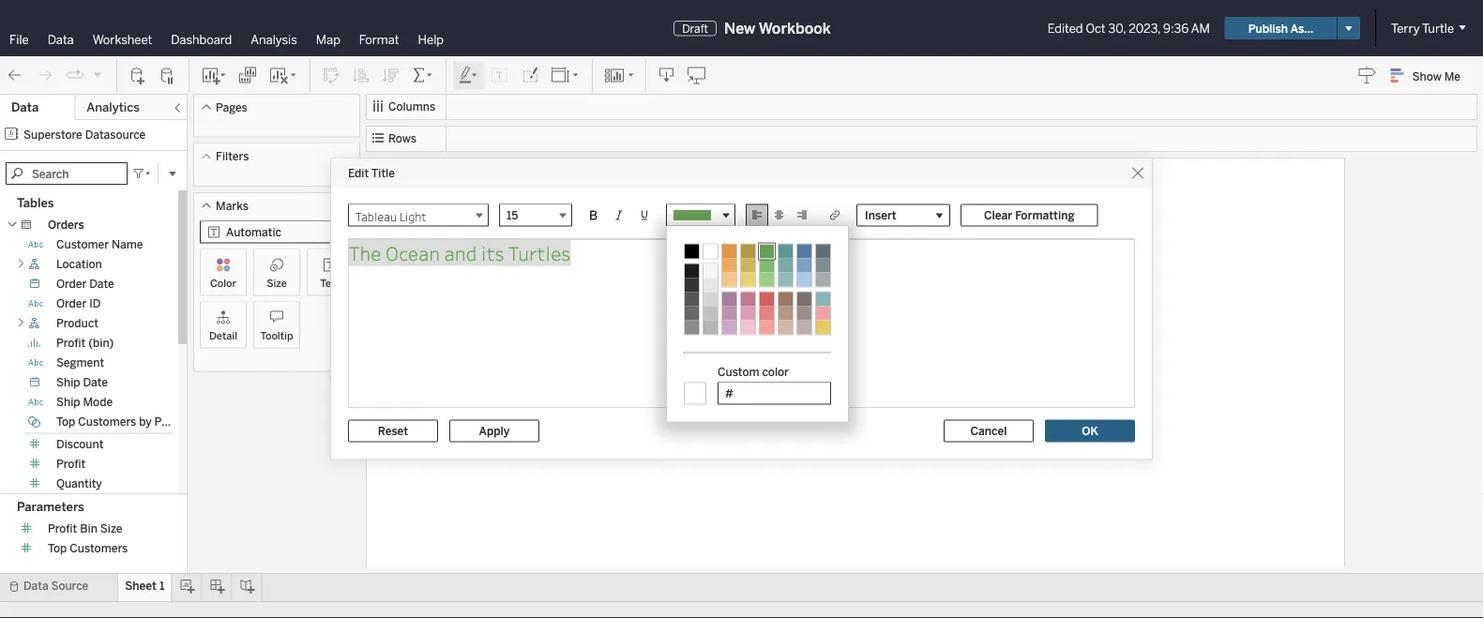 Task type: describe. For each thing, give the bounding box(es) containing it.
#edc948 cell
[[817, 321, 831, 335]]

source
[[51, 580, 88, 593]]

Search text field
[[6, 162, 128, 185]]

duplicate image
[[238, 66, 257, 85]]

#666666 cell
[[685, 306, 699, 321]]

help
[[418, 32, 444, 47]]

Custom color text field
[[718, 382, 832, 405]]

parameters
[[17, 500, 84, 515]]

#f5f5f5 cell
[[704, 264, 718, 278]]

datasource
[[85, 128, 146, 141]]

terry
[[1392, 21, 1421, 36]]

#e15759 cell
[[760, 292, 774, 306]]

9:36
[[1164, 21, 1189, 36]]

sort ascending image
[[352, 66, 371, 85]]

1 vertical spatial sheet
[[125, 580, 157, 593]]

0 vertical spatial 1
[[429, 168, 440, 193]]

analytics
[[87, 100, 140, 115]]

quantity
[[56, 477, 102, 491]]

#f17b79 cell
[[760, 306, 774, 321]]

highlight image
[[458, 66, 480, 85]]

apply
[[479, 424, 510, 438]]

id
[[89, 297, 101, 311]]

#b6992d cell
[[741, 245, 756, 259]]

tables
[[17, 196, 54, 211]]

orders
[[48, 218, 84, 232]]

cancel button
[[944, 420, 1034, 443]]

ship for ship mode
[[56, 396, 80, 409]]

customer name
[[56, 238, 143, 252]]

clear formatting
[[985, 209, 1075, 222]]

fit image
[[551, 66, 581, 85]]

#d7b5a6 cell
[[779, 321, 793, 335]]

detail
[[209, 329, 238, 342]]

1 horizontal spatial sheet 1
[[374, 168, 440, 193]]

columns
[[389, 100, 436, 114]]

new workbook
[[725, 19, 831, 37]]

#b4b4b4 cell
[[704, 321, 718, 335]]

#79706e cell
[[798, 292, 812, 306]]

clear formatting button
[[961, 204, 1099, 227]]

#d4a6c8 cell
[[723, 321, 737, 335]]

#a0cbe8 cell
[[798, 273, 812, 287]]

terry turtle
[[1392, 21, 1455, 36]]

edited
[[1048, 21, 1084, 36]]

customers for top customers
[[70, 542, 128, 556]]

#818b91 cell
[[817, 259, 831, 273]]

pages
[[216, 100, 248, 114]]

#e799b3 cell
[[741, 306, 756, 321]]

rows
[[389, 132, 417, 145]]

marks
[[216, 199, 249, 213]]

ok
[[1082, 424, 1099, 438]]

#76b7b2 cell
[[817, 292, 831, 306]]

#998f8c cell
[[798, 306, 812, 321]]

0 vertical spatial size
[[267, 277, 287, 290]]

#ba9582 cell
[[779, 306, 793, 321]]

download image
[[658, 66, 677, 85]]

customer
[[56, 238, 109, 252]]

pause auto updates image
[[159, 66, 177, 85]]

custom color
[[718, 366, 789, 379]]

1 vertical spatial sheet 1
[[125, 580, 165, 593]]

ok button
[[1046, 420, 1136, 443]]

profit for profit (bin)
[[56, 336, 86, 350]]

order id
[[56, 297, 101, 311]]

oct
[[1086, 21, 1106, 36]]

file
[[9, 32, 29, 47]]

by
[[139, 415, 152, 429]]

new
[[725, 19, 756, 37]]

data source
[[23, 580, 88, 593]]

(bin)
[[88, 336, 114, 350]]

#86bcb6 cell
[[779, 273, 793, 287]]

#1b1b1b cell
[[685, 264, 699, 278]]

top customers
[[48, 542, 128, 556]]

grid inside custom color dialog
[[684, 244, 832, 336]]

collapse image
[[172, 102, 183, 114]]

top for top customers by profit
[[56, 415, 75, 429]]

new worksheet image
[[201, 66, 227, 85]]

#d4d4d4 cell
[[704, 292, 718, 306]]

edited oct 30, 2023, 9:36 am
[[1048, 21, 1211, 36]]

#69aaa5 cell
[[779, 259, 793, 273]]

#d37295 cell
[[741, 292, 756, 306]]

#75a1c7 cell
[[798, 259, 812, 273]]

profit right by
[[154, 415, 184, 429]]

replay animation image
[[66, 66, 84, 85]]

data guide image
[[1359, 66, 1377, 84]]

color
[[210, 277, 237, 290]]

superstore
[[23, 128, 82, 141]]

am
[[1192, 21, 1211, 36]]

turtle
[[1423, 21, 1455, 36]]

#d3b348 cell
[[741, 259, 756, 273]]

#499894 cell
[[779, 245, 793, 259]]

30,
[[1109, 21, 1127, 36]]

#898989 cell
[[685, 321, 699, 335]]

#b07aa1 cell
[[723, 292, 737, 306]]

sort descending image
[[382, 66, 401, 85]]

text
[[320, 277, 340, 290]]

totals image
[[412, 66, 435, 85]]

publish as... button
[[1226, 17, 1338, 39]]

undo image
[[6, 66, 24, 85]]

#ff9d9a cell
[[760, 321, 774, 335]]

transparent image
[[685, 383, 706, 404]]

clear sheet image
[[268, 66, 298, 85]]

#f28e2b cell
[[723, 245, 737, 259]]

filters
[[216, 150, 249, 163]]

color
[[763, 366, 789, 379]]

clear
[[985, 209, 1013, 222]]

replay animation image
[[92, 69, 103, 80]]

#ff9da7 cell
[[817, 306, 831, 321]]

mode
[[83, 396, 113, 409]]

#a7acad cell
[[817, 273, 831, 287]]

#333333 cell
[[685, 278, 699, 292]]



Task type: vqa. For each thing, say whether or not it's contained in the screenshot.
terry turtle link
no



Task type: locate. For each thing, give the bounding box(es) containing it.
ship date
[[56, 376, 108, 390]]

ship mode
[[56, 396, 113, 409]]

0 horizontal spatial size
[[100, 522, 122, 536]]

customers for top customers by profit
[[78, 415, 136, 429]]

order up product
[[56, 297, 87, 311]]

0 vertical spatial sheet
[[374, 168, 425, 193]]

product
[[56, 317, 98, 330]]

horizontal alignment control element
[[746, 204, 814, 227]]

#c0c0c0 cell
[[704, 306, 718, 321]]

customers down mode at left bottom
[[78, 415, 136, 429]]

#59a14f element
[[674, 210, 711, 221]]

formatting
[[1016, 209, 1075, 222]]

1 ship from the top
[[56, 376, 80, 390]]

data left source
[[23, 580, 48, 593]]

profit down parameters
[[48, 522, 77, 536]]

reset button
[[348, 420, 438, 443]]

tooltip
[[260, 329, 293, 342]]

sheet down top customers
[[125, 580, 157, 593]]

publish as...
[[1249, 21, 1314, 35]]

bin
[[80, 522, 97, 536]]

0 vertical spatial top
[[56, 415, 75, 429]]

#9d7660 cell
[[779, 292, 793, 306]]

swap rows and columns image
[[322, 66, 341, 85]]

#555555 cell
[[685, 292, 699, 306]]

order for order id
[[56, 297, 87, 311]]

new data source image
[[129, 66, 147, 85]]

workbook
[[759, 19, 831, 37]]

publish your workbook to edit in tableau desktop image
[[688, 66, 707, 85]]

1 right title
[[429, 168, 440, 193]]

ship for ship date
[[56, 376, 80, 390]]

format workbook image
[[521, 66, 540, 85]]

grid
[[684, 244, 832, 336]]

0 vertical spatial ship
[[56, 376, 80, 390]]

0 horizontal spatial 1
[[160, 580, 165, 593]]

ship down segment
[[56, 376, 80, 390]]

#72b966 cell
[[760, 259, 774, 273]]

#606b76 cell
[[817, 245, 831, 259]]

0 vertical spatial order
[[56, 277, 87, 291]]

me
[[1445, 69, 1461, 83]]

show me button
[[1383, 61, 1478, 90]]

ship down ship date
[[56, 396, 80, 409]]

1 vertical spatial customers
[[70, 542, 128, 556]]

#bab0ac cell
[[798, 321, 812, 335]]

customers down bin
[[70, 542, 128, 556]]

redo image
[[36, 66, 54, 85]]

location
[[56, 258, 102, 271]]

#8cd17d cell
[[760, 273, 774, 287]]

custom color dialog
[[667, 227, 848, 422]]

sheet 1 down rows
[[374, 168, 440, 193]]

edit title dialog
[[331, 159, 1153, 459]]

0 vertical spatial date
[[89, 277, 114, 291]]

2 vertical spatial data
[[23, 580, 48, 593]]

#c290b4 cell
[[723, 306, 737, 321]]

2 ship from the top
[[56, 396, 80, 409]]

date up mode at left bottom
[[83, 376, 108, 390]]

date up id
[[89, 277, 114, 291]]

show me
[[1413, 69, 1461, 83]]

top down profit bin size
[[48, 542, 67, 556]]

top up the discount
[[56, 415, 75, 429]]

1 horizontal spatial size
[[267, 277, 287, 290]]

sheet 1 down top customers
[[125, 580, 165, 593]]

data down "undo" image
[[11, 100, 39, 115]]

title
[[371, 166, 395, 180]]

profit for profit
[[56, 458, 86, 471]]

2023,
[[1129, 21, 1161, 36]]

0 horizontal spatial sheet 1
[[125, 580, 165, 593]]

1 vertical spatial size
[[100, 522, 122, 536]]

show
[[1413, 69, 1442, 83]]

order for order date
[[56, 277, 87, 291]]

1 vertical spatial order
[[56, 297, 87, 311]]

#ffffff cell
[[704, 245, 718, 259]]

show labels image
[[491, 66, 510, 85]]

apply button
[[450, 420, 540, 443]]

1 vertical spatial data
[[11, 100, 39, 115]]

sheet right edit
[[374, 168, 425, 193]]

0 vertical spatial customers
[[78, 415, 136, 429]]

#e6e6e6 cell
[[704, 278, 718, 292]]

superstore datasource
[[23, 128, 146, 141]]

0 vertical spatial sheet 1
[[374, 168, 440, 193]]

1 vertical spatial ship
[[56, 396, 80, 409]]

#fabfd2 cell
[[741, 321, 756, 335]]

discount
[[56, 438, 104, 451]]

#f1ce63 cell
[[741, 273, 756, 287]]

1 horizontal spatial 1
[[429, 168, 440, 193]]

name
[[112, 238, 143, 252]]

date
[[89, 277, 114, 291], [83, 376, 108, 390]]

2 order from the top
[[56, 297, 87, 311]]

top for top customers
[[48, 542, 67, 556]]

ship
[[56, 376, 80, 390], [56, 396, 80, 409]]

1 vertical spatial top
[[48, 542, 67, 556]]

dashboard
[[171, 32, 232, 47]]

edit
[[348, 166, 369, 180]]

as...
[[1291, 21, 1314, 35]]

reset
[[378, 424, 408, 438]]

#f9a655 cell
[[723, 259, 737, 273]]

#000000 cell
[[685, 245, 699, 259]]

worksheet
[[93, 32, 152, 47]]

order
[[56, 277, 87, 291], [56, 297, 87, 311]]

edit title
[[348, 166, 395, 180]]

sheet
[[374, 168, 425, 193], [125, 580, 157, 593]]

date for ship date
[[83, 376, 108, 390]]

#4e79a7 cell
[[798, 245, 812, 259]]

segment
[[56, 356, 104, 370]]

profit
[[56, 336, 86, 350], [154, 415, 184, 429], [56, 458, 86, 471], [48, 522, 77, 536]]

profit (bin)
[[56, 336, 114, 350]]

profit up 'quantity'
[[56, 458, 86, 471]]

0 vertical spatial data
[[48, 32, 74, 47]]

customers
[[78, 415, 136, 429], [70, 542, 128, 556]]

data up replay animation image
[[48, 32, 74, 47]]

1 vertical spatial 1
[[160, 580, 165, 593]]

#ffbe7d cell
[[723, 273, 737, 287]]

profit for profit bin size
[[48, 522, 77, 536]]

publish
[[1249, 21, 1289, 35]]

profit down product
[[56, 336, 86, 350]]

analysis
[[251, 32, 297, 47]]

custom
[[718, 366, 760, 379]]

#59a14f cell
[[760, 245, 774, 259]]

0 horizontal spatial sheet
[[125, 580, 157, 593]]

top
[[56, 415, 75, 429], [48, 542, 67, 556]]

format
[[359, 32, 399, 47]]

date for order date
[[89, 277, 114, 291]]

1
[[429, 168, 440, 193], [160, 580, 165, 593]]

order up order id
[[56, 277, 87, 291]]

profit bin size
[[48, 522, 122, 536]]

top customers by profit
[[56, 415, 184, 429]]

1 order from the top
[[56, 277, 87, 291]]

map
[[316, 32, 341, 47]]

1 right source
[[160, 580, 165, 593]]

size
[[267, 277, 287, 290], [100, 522, 122, 536]]

sheet 1
[[374, 168, 440, 193], [125, 580, 165, 593]]

data
[[48, 32, 74, 47], [11, 100, 39, 115], [23, 580, 48, 593]]

cancel
[[971, 424, 1008, 438]]

1 vertical spatial date
[[83, 376, 108, 390]]

size up tooltip
[[267, 277, 287, 290]]

order date
[[56, 277, 114, 291]]

1 horizontal spatial sheet
[[374, 168, 425, 193]]

draft
[[683, 21, 709, 35]]

show/hide cards image
[[604, 66, 634, 85]]

size right bin
[[100, 522, 122, 536]]



